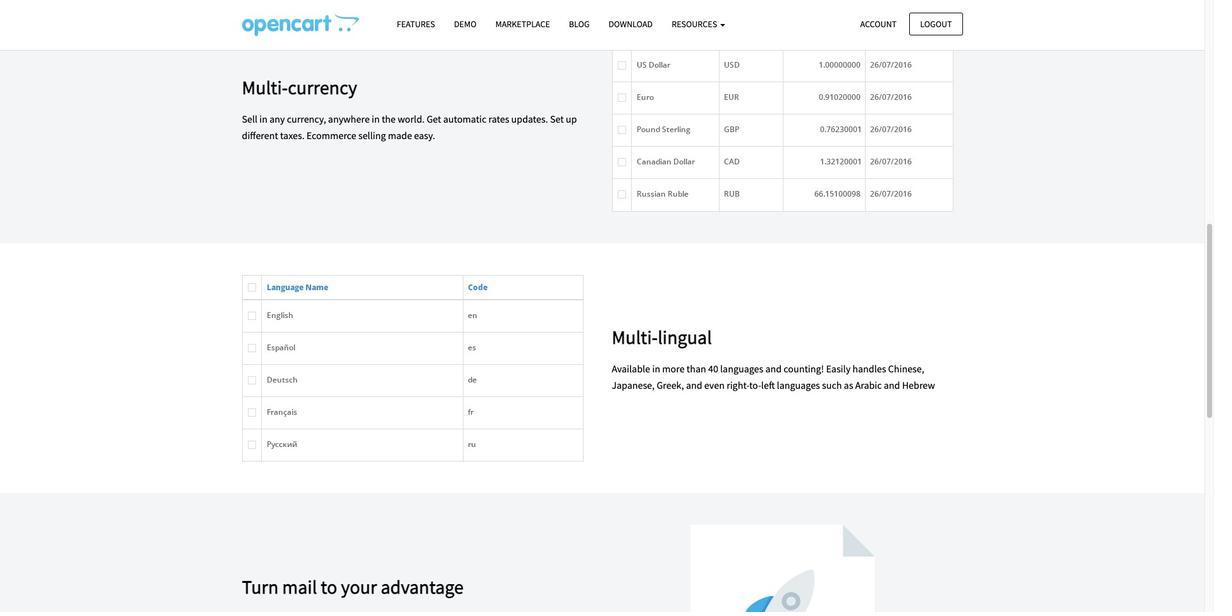 Task type: locate. For each thing, give the bounding box(es) containing it.
1 vertical spatial languages
[[777, 379, 821, 391]]

to-
[[750, 379, 762, 391]]

selling
[[359, 129, 386, 141]]

counting!
[[784, 363, 825, 375]]

japanese,
[[612, 379, 655, 391]]

0 vertical spatial languages
[[721, 363, 764, 375]]

than
[[687, 363, 707, 375]]

2 horizontal spatial in
[[653, 363, 661, 375]]

in inside available in more than 40 languages and counting! easily handles chinese, japanese, greek, and even right-to-left languages such as arabic and hebrew
[[653, 363, 661, 375]]

languages
[[721, 363, 764, 375], [777, 379, 821, 391]]

available in more than 40 languages and counting! easily handles chinese, japanese, greek, and even right-to-left languages such as arabic and hebrew
[[612, 363, 936, 391]]

1 vertical spatial multi-
[[612, 325, 658, 349]]

multi currency image
[[612, 25, 954, 212]]

1 horizontal spatial multi-
[[612, 325, 658, 349]]

mail
[[282, 575, 317, 599]]

and down the chinese, on the bottom of the page
[[884, 379, 901, 391]]

download link
[[600, 13, 663, 36]]

multi- up available
[[612, 325, 658, 349]]

currency,
[[287, 113, 326, 125]]

resources link
[[663, 13, 735, 36]]

marketplace link
[[486, 13, 560, 36]]

up
[[566, 113, 577, 125]]

lingual
[[658, 325, 712, 349]]

and up left
[[766, 363, 782, 375]]

even
[[705, 379, 725, 391]]

chinese,
[[889, 363, 925, 375]]

taxes.
[[280, 129, 305, 141]]

0 horizontal spatial multi-
[[242, 75, 288, 99]]

and down than
[[687, 379, 703, 391]]

set
[[550, 113, 564, 125]]

demo link
[[445, 13, 486, 36]]

sell
[[242, 113, 258, 125]]

languages up right-
[[721, 363, 764, 375]]

1 horizontal spatial languages
[[777, 379, 821, 391]]

available
[[612, 363, 651, 375]]

in left the more
[[653, 363, 661, 375]]

opencart - features image
[[242, 13, 359, 36]]

in
[[260, 113, 268, 125], [372, 113, 380, 125], [653, 363, 661, 375]]

such
[[823, 379, 842, 391]]

multi-
[[242, 75, 288, 99], [612, 325, 658, 349]]

0 horizontal spatial in
[[260, 113, 268, 125]]

and
[[766, 363, 782, 375], [687, 379, 703, 391], [884, 379, 901, 391]]

demo
[[454, 18, 477, 30]]

in left the
[[372, 113, 380, 125]]

multi- up any
[[242, 75, 288, 99]]

currency
[[288, 75, 357, 99]]

1 horizontal spatial and
[[766, 363, 782, 375]]

download
[[609, 18, 653, 30]]

world.
[[398, 113, 425, 125]]

updates.
[[512, 113, 548, 125]]

in left any
[[260, 113, 268, 125]]

easily
[[827, 363, 851, 375]]

languages down counting!
[[777, 379, 821, 391]]

get
[[427, 113, 442, 125]]

right-
[[727, 379, 750, 391]]

0 vertical spatial multi-
[[242, 75, 288, 99]]

hebrew
[[903, 379, 936, 391]]

multi- for currency
[[242, 75, 288, 99]]

handles
[[853, 363, 887, 375]]



Task type: vqa. For each thing, say whether or not it's contained in the screenshot.
the constantly
no



Task type: describe. For each thing, give the bounding box(es) containing it.
in for multi-currency
[[260, 113, 268, 125]]

anywhere
[[328, 113, 370, 125]]

account
[[861, 18, 897, 29]]

turn mail to your advantage
[[242, 575, 464, 599]]

multi lingual image
[[242, 275, 584, 462]]

sell in any currency, anywhere in the world. get automatic rates updates. set up different taxes. ecommerce selling made easy.
[[242, 113, 577, 141]]

features
[[397, 18, 435, 30]]

logout link
[[910, 12, 963, 35]]

features link
[[388, 13, 445, 36]]

turn mail to your advantage image
[[612, 525, 954, 613]]

2 horizontal spatial and
[[884, 379, 901, 391]]

easy.
[[414, 129, 435, 141]]

marketplace
[[496, 18, 550, 30]]

your
[[341, 575, 377, 599]]

the
[[382, 113, 396, 125]]

blog
[[569, 18, 590, 30]]

as
[[845, 379, 854, 391]]

made
[[388, 129, 412, 141]]

multi- for lingual
[[612, 325, 658, 349]]

any
[[270, 113, 285, 125]]

multi-lingual
[[612, 325, 712, 349]]

in for multi-lingual
[[653, 363, 661, 375]]

40
[[709, 363, 719, 375]]

1 horizontal spatial in
[[372, 113, 380, 125]]

logout
[[921, 18, 953, 29]]

resources
[[672, 18, 719, 30]]

blog link
[[560, 13, 600, 36]]

account link
[[850, 12, 908, 35]]

automatic
[[444, 113, 487, 125]]

more
[[663, 363, 685, 375]]

rates
[[489, 113, 510, 125]]

multi-currency
[[242, 75, 357, 99]]

left
[[762, 379, 775, 391]]

turn
[[242, 575, 279, 599]]

ecommerce
[[307, 129, 357, 141]]

arabic
[[856, 379, 882, 391]]

greek,
[[657, 379, 685, 391]]

to
[[321, 575, 337, 599]]

0 horizontal spatial and
[[687, 379, 703, 391]]

advantage
[[381, 575, 464, 599]]

different
[[242, 129, 278, 141]]

0 horizontal spatial languages
[[721, 363, 764, 375]]



